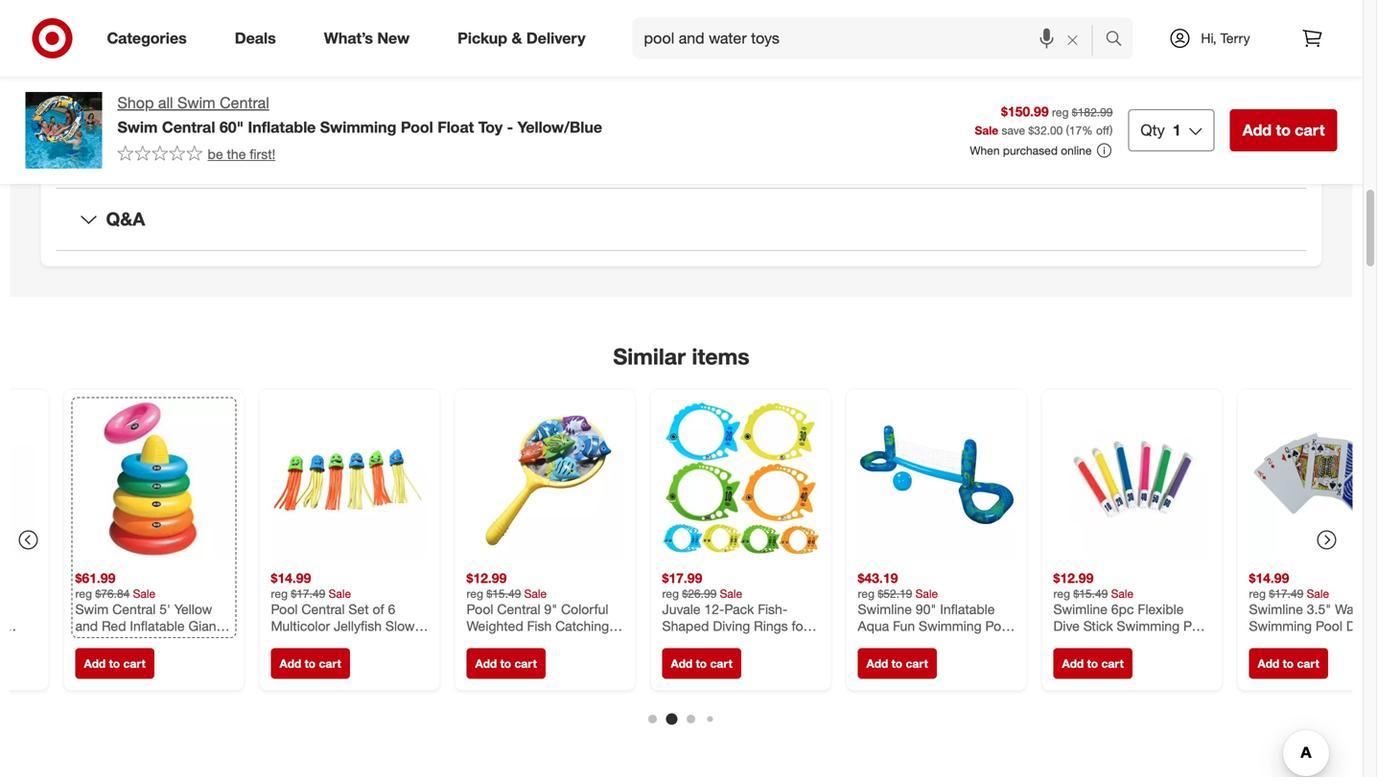 Task type: describe. For each thing, give the bounding box(es) containing it.
add to cart for the swimline 6pc flexible dive stick swimming pool toys 8.25" - vibrantly colored image
[[1062, 657, 1124, 672]]

add to cart for 'pool central 9" colorful weighted fish catching water game' image
[[475, 657, 537, 672]]

sale for $17.99 reg $26.99 sale
[[720, 587, 743, 602]]

cart for the swimline 90" inflatable aqua fun swimming pool volley ball game - blue/green image
[[906, 657, 928, 672]]

categories link
[[91, 17, 211, 59]]

weighted
[[467, 618, 524, 635]]

swimline 90" inflatable aqua fun swimming pool volley ball game - blue/green image
[[858, 402, 1015, 559]]

to for the pool central set of 6 multicolor jellyfish slow sinking dive game - 5" image
[[305, 657, 316, 672]]

$17.99
[[662, 570, 703, 587]]

pool central set of 6 multicolor jellyfish slow sinking dive game - 5" image
[[271, 402, 428, 559]]

$52.19
[[878, 587, 912, 602]]

&
[[512, 29, 522, 48]]

inflatable
[[248, 118, 316, 137]]

slow
[[386, 618, 415, 635]]

add to cart for swim central 5' yellow and red inflatable giant ring toss target swimming pool game image
[[84, 657, 146, 672]]

$17.99 reg $26.99 sale
[[662, 570, 743, 602]]

pickup & delivery
[[458, 29, 586, 48]]

9"
[[544, 602, 557, 618]]

add to cart button for the swimline 6pc flexible dive stick swimming pool toys 8.25" - vibrantly colored image
[[1054, 649, 1133, 680]]

$150.99
[[1001, 103, 1049, 120]]

reg for $150.99 reg $182.99 sale save $ 32.00 ( 17 % off )
[[1052, 105, 1069, 119]]

add for 'pool central 9" colorful weighted fish catching water game' image
[[475, 657, 497, 672]]

pool for $12.99
[[467, 602, 493, 618]]

pool central 9" colorful weighted fish catching water game image
[[467, 402, 624, 559]]

sale for $12.99 reg $15.49 sale pool central 9" colorful weighted fish catching water game
[[524, 587, 547, 602]]

to for the swimline 6pc flexible dive stick swimming pool toys 8.25" - vibrantly colored image
[[1087, 657, 1098, 672]]

fish
[[527, 618, 552, 635]]

$12.99 reg $15.49 sale
[[1054, 570, 1134, 602]]

swimline 6pc flexible dive stick swimming pool toys 8.25" - vibrantly colored image
[[1054, 402, 1211, 559]]

to for swim central 5' yellow and red inflatable giant ring toss target swimming pool game image
[[109, 657, 120, 672]]

multicolor
[[271, 618, 330, 635]]

swimline 3.5" waterproof swimming pool deck of playing cards - blue/white image
[[1249, 402, 1377, 559]]

$15.49 for $12.99 reg $15.49 sale pool central 9" colorful weighted fish catching water game
[[487, 587, 521, 602]]

central for shop
[[162, 118, 215, 137]]

cart for swimline 3.5" waterproof swimming pool deck of playing cards - blue/white image
[[1297, 657, 1320, 672]]

$26.99
[[682, 587, 717, 602]]

q&a button
[[56, 189, 1307, 250]]

be
[[208, 146, 223, 162]]

q&a
[[106, 208, 145, 230]]

catching
[[556, 618, 609, 635]]

reg for $61.99 reg $76.84 sale
[[75, 587, 92, 602]]

reg for $14.99 reg $17.49 sale
[[1249, 587, 1266, 602]]

add for the swimline 90" inflatable aqua fun swimming pool volley ball game - blue/green image
[[867, 657, 888, 672]]

deals
[[235, 29, 276, 48]]

reg for $14.99 reg $17.49 sale pool central set of 6 multicolor jellyfish slow sinking dive game - 5"
[[271, 587, 288, 602]]

add to cart button for the swimline 90" inflatable aqua fun swimming pool volley ball game - blue/green image
[[858, 649, 937, 680]]

categories
[[107, 29, 187, 48]]

items
[[692, 343, 750, 370]]

search
[[1097, 31, 1143, 49]]

juvale 12-pack fish-shaped diving rings for pool, kids, 7x6-inch swim dive rings, underwater pool sinking toys, bulk gift set, numbered for game score image
[[662, 402, 820, 559]]

$15.49 for $12.99 reg $15.49 sale
[[1074, 587, 1108, 602]]

$43.19
[[858, 570, 898, 587]]

be the first! link
[[118, 145, 276, 164]]

dive
[[319, 635, 345, 652]]

image of swim central 60" inflatable swimming pool float toy - yellow/blue image
[[25, 92, 102, 169]]

game inside $12.99 reg $15.49 sale pool central 9" colorful weighted fish catching water game
[[505, 635, 542, 652]]

add for the swimline 6pc flexible dive stick swimming pool toys 8.25" - vibrantly colored image
[[1062, 657, 1084, 672]]

sale for $14.99 reg $17.49 sale
[[1307, 587, 1330, 602]]

$12.99 for $12.99 reg $15.49 sale
[[1054, 570, 1094, 587]]

add to cart button for the pool central set of 6 multicolor jellyfish slow sinking dive game - 5" image
[[271, 649, 350, 680]]

qty
[[1141, 121, 1165, 140]]

online
[[1061, 143, 1092, 158]]

$
[[1029, 123, 1034, 138]]

swim central 5' yellow and red inflatable giant ring toss target swimming pool game image
[[75, 402, 233, 559]]

yellow/blue
[[518, 118, 602, 137]]

$17.49 for $14.99 reg $17.49 sale pool central set of 6 multicolor jellyfish slow sinking dive game - 5"
[[291, 587, 325, 602]]

similar items
[[613, 343, 750, 370]]

water
[[467, 635, 502, 652]]

add for swimline 3.5" waterproof swimming pool deck of playing cards - blue/white image
[[1258, 657, 1280, 672]]

add to cart button for the juvale 12-pack fish-shaped diving rings for pool, kids, 7x6-inch swim dive rings, underwater pool sinking toys, bulk gift set, numbered for game score image
[[662, 649, 741, 680]]

to for the swimline 90" inflatable aqua fun swimming pool volley ball game - blue/green image
[[892, 657, 903, 672]]

$150.99 reg $182.99 sale save $ 32.00 ( 17 % off )
[[975, 103, 1113, 138]]

)
[[1110, 123, 1113, 138]]

reg for $43.19 reg $52.19 sale
[[858, 587, 875, 602]]

- inside the $14.99 reg $17.49 sale pool central set of 6 multicolor jellyfish slow sinking dive game - 5"
[[389, 635, 394, 652]]

add for the juvale 12-pack fish-shaped diving rings for pool, kids, 7x6-inch swim dive rings, underwater pool sinking toys, bulk gift set, numbered for game score image
[[671, 657, 693, 672]]

the
[[227, 146, 246, 162]]

%
[[1082, 123, 1093, 138]]

add right 1
[[1243, 121, 1272, 140]]

what's new link
[[308, 17, 434, 59]]

what's new
[[324, 29, 410, 48]]



Task type: locate. For each thing, give the bounding box(es) containing it.
$14.99 reg $17.49 sale
[[1249, 570, 1330, 602]]

add to cart for swimline 3.5" waterproof swimming pool deck of playing cards - blue/white image
[[1258, 657, 1320, 672]]

reg
[[1052, 105, 1069, 119], [75, 587, 92, 602], [271, 587, 288, 602], [467, 587, 483, 602], [662, 587, 679, 602], [858, 587, 875, 602], [1054, 587, 1070, 602], [1249, 587, 1266, 602]]

new
[[377, 29, 410, 48]]

- left 5"
[[389, 635, 394, 652]]

0 horizontal spatial $17.49
[[291, 587, 325, 602]]

swim down shop
[[118, 118, 158, 137]]

qty 1
[[1141, 121, 1181, 140]]

2 $15.49 from the left
[[1074, 587, 1108, 602]]

central inside $12.99 reg $15.49 sale pool central 9" colorful weighted fish catching water game
[[497, 602, 541, 618]]

pool inside the $14.99 reg $17.49 sale pool central set of 6 multicolor jellyfish slow sinking dive game - 5"
[[271, 602, 298, 618]]

central inside the $14.99 reg $17.49 sale pool central set of 6 multicolor jellyfish slow sinking dive game - 5"
[[302, 602, 345, 618]]

0 horizontal spatial swim
[[118, 118, 158, 137]]

$43.19 reg $52.19 sale
[[858, 570, 938, 602]]

$15.49 inside $12.99 reg $15.49 sale
[[1074, 587, 1108, 602]]

pool up water
[[467, 602, 493, 618]]

reg inside $12.99 reg $15.49 sale pool central 9" colorful weighted fish catching water game
[[467, 587, 483, 602]]

reg inside $12.99 reg $15.49 sale
[[1054, 587, 1070, 602]]

$14.99 for $14.99 reg $17.49 sale pool central set of 6 multicolor jellyfish slow sinking dive game - 5"
[[271, 570, 311, 587]]

pool up sinking
[[271, 602, 298, 618]]

save
[[1002, 123, 1025, 138]]

$14.99 inside $14.99 reg $17.49 sale
[[1249, 570, 1290, 587]]

sale inside $61.99 reg $76.84 sale
[[133, 587, 155, 602]]

2 $14.99 from the left
[[1249, 570, 1290, 587]]

1 $17.49 from the left
[[291, 587, 325, 602]]

(
[[1066, 123, 1069, 138]]

add to cart button for swim central 5' yellow and red inflatable giant ring toss target swimming pool game image
[[75, 649, 154, 680]]

2 horizontal spatial pool
[[467, 602, 493, 618]]

17
[[1069, 123, 1082, 138]]

add down $14.99 reg $17.49 sale
[[1258, 657, 1280, 672]]

add down water
[[475, 657, 497, 672]]

1 horizontal spatial $12.99
[[1054, 570, 1094, 587]]

cart for the juvale 12-pack fish-shaped diving rings for pool, kids, 7x6-inch swim dive rings, underwater pool sinking toys, bulk gift set, numbered for game score image
[[710, 657, 733, 672]]

be the first!
[[208, 146, 276, 162]]

reg for $12.99 reg $15.49 sale
[[1054, 587, 1070, 602]]

add down sinking
[[280, 657, 301, 672]]

1 horizontal spatial game
[[505, 635, 542, 652]]

reg inside the $14.99 reg $17.49 sale pool central set of 6 multicolor jellyfish slow sinking dive game - 5"
[[271, 587, 288, 602]]

$14.99 for $14.99 reg $17.49 sale
[[1249, 570, 1290, 587]]

sale for $12.99 reg $15.49 sale
[[1111, 587, 1134, 602]]

add to cart for the swimline 90" inflatable aqua fun swimming pool volley ball game - blue/green image
[[867, 657, 928, 672]]

2 $12.99 from the left
[[1054, 570, 1094, 587]]

$12.99 for $12.99 reg $15.49 sale pool central 9" colorful weighted fish catching water game
[[467, 570, 507, 587]]

what's
[[324, 29, 373, 48]]

$14.99 reg $17.49 sale pool central set of 6 multicolor jellyfish slow sinking dive game - 5"
[[271, 570, 415, 652]]

add to cart button for 'pool central 9" colorful weighted fish catching water game' image
[[467, 649, 546, 680]]

game inside the $14.99 reg $17.49 sale pool central set of 6 multicolor jellyfish slow sinking dive game - 5"
[[349, 635, 385, 652]]

reg inside '$43.19 reg $52.19 sale'
[[858, 587, 875, 602]]

$17.49
[[291, 587, 325, 602], [1269, 587, 1304, 602]]

0 horizontal spatial $15.49
[[487, 587, 521, 602]]

add down '$26.99'
[[671, 657, 693, 672]]

shop all swim central swim central 60" inflatable swimming pool float toy - yellow/blue
[[118, 94, 602, 137]]

0 horizontal spatial -
[[389, 635, 394, 652]]

sinking
[[271, 635, 315, 652]]

- inside shop all swim central swim central 60" inflatable swimming pool float toy - yellow/blue
[[507, 118, 513, 137]]

add to cart
[[1243, 121, 1325, 140], [84, 657, 146, 672], [280, 657, 341, 672], [475, 657, 537, 672], [671, 657, 733, 672], [867, 657, 928, 672], [1062, 657, 1124, 672], [1258, 657, 1320, 672]]

colorful
[[561, 602, 609, 618]]

1 vertical spatial -
[[389, 635, 394, 652]]

deals link
[[218, 17, 300, 59]]

sale for $61.99 reg $76.84 sale
[[133, 587, 155, 602]]

sale inside $12.99 reg $15.49 sale pool central 9" colorful weighted fish catching water game
[[524, 587, 547, 602]]

0 horizontal spatial $12.99
[[467, 570, 507, 587]]

1 vertical spatial swim
[[118, 118, 158, 137]]

first!
[[250, 146, 276, 162]]

float
[[438, 118, 474, 137]]

cart for 'pool central 9" colorful weighted fish catching water game' image
[[515, 657, 537, 672]]

0 vertical spatial swim
[[177, 94, 216, 112]]

central for $12.99
[[497, 602, 541, 618]]

swimming
[[320, 118, 397, 137]]

add to cart for the pool central set of 6 multicolor jellyfish slow sinking dive game - 5" image
[[280, 657, 341, 672]]

reg inside $14.99 reg $17.49 sale
[[1249, 587, 1266, 602]]

swim central 4ct swimming pool dive rings 6.25" - vibrantly colored image
[[0, 402, 37, 559]]

$12.99
[[467, 570, 507, 587], [1054, 570, 1094, 587]]

1 $12.99 from the left
[[467, 570, 507, 587]]

to for the juvale 12-pack fish-shaped diving rings for pool, kids, 7x6-inch swim dive rings, underwater pool sinking toys, bulk gift set, numbered for game score image
[[696, 657, 707, 672]]

off
[[1096, 123, 1110, 138]]

$61.99
[[75, 570, 115, 587]]

when
[[970, 143, 1000, 158]]

add to cart button
[[1230, 109, 1338, 152], [75, 649, 154, 680], [271, 649, 350, 680], [467, 649, 546, 680], [662, 649, 741, 680], [858, 649, 937, 680], [1054, 649, 1133, 680], [1249, 649, 1328, 680]]

$12.99 inside $12.99 reg $15.49 sale
[[1054, 570, 1094, 587]]

pool for $14.99
[[271, 602, 298, 618]]

hi, terry
[[1201, 30, 1250, 47]]

$182.99
[[1072, 105, 1113, 119]]

similar
[[613, 343, 686, 370]]

of
[[373, 602, 384, 618]]

pool left float
[[401, 118, 433, 137]]

2 $17.49 from the left
[[1269, 587, 1304, 602]]

pool
[[401, 118, 433, 137], [271, 602, 298, 618], [467, 602, 493, 618]]

add down $52.19
[[867, 657, 888, 672]]

1 $14.99 from the left
[[271, 570, 311, 587]]

pickup
[[458, 29, 507, 48]]

$17.49 for $14.99 reg $17.49 sale
[[1269, 587, 1304, 602]]

swim
[[177, 94, 216, 112], [118, 118, 158, 137]]

$17.49 inside the $14.99 reg $17.49 sale pool central set of 6 multicolor jellyfish slow sinking dive game - 5"
[[291, 587, 325, 602]]

- right the toy
[[507, 118, 513, 137]]

central up dive
[[302, 602, 345, 618]]

sale inside the $14.99 reg $17.49 sale pool central set of 6 multicolor jellyfish slow sinking dive game - 5"
[[329, 587, 351, 602]]

sale inside $12.99 reg $15.49 sale
[[1111, 587, 1134, 602]]

jellyfish
[[334, 618, 382, 635]]

swim right all
[[177, 94, 216, 112]]

pool inside shop all swim central swim central 60" inflatable swimming pool float toy - yellow/blue
[[401, 118, 433, 137]]

$76.84
[[95, 587, 130, 602]]

add
[[1243, 121, 1272, 140], [84, 657, 106, 672], [280, 657, 301, 672], [475, 657, 497, 672], [671, 657, 693, 672], [867, 657, 888, 672], [1062, 657, 1084, 672], [1258, 657, 1280, 672]]

6
[[388, 602, 395, 618]]

$17.49 inside $14.99 reg $17.49 sale
[[1269, 587, 1304, 602]]

purchased
[[1003, 143, 1058, 158]]

What can we help you find? suggestions appear below search field
[[633, 17, 1110, 59]]

toy
[[478, 118, 503, 137]]

pool inside $12.99 reg $15.49 sale pool central 9" colorful weighted fish catching water game
[[467, 602, 493, 618]]

cart for the swimline 6pc flexible dive stick swimming pool toys 8.25" - vibrantly colored image
[[1102, 657, 1124, 672]]

central left 9"
[[497, 602, 541, 618]]

0 horizontal spatial game
[[349, 635, 385, 652]]

all
[[158, 94, 173, 112]]

$14.99
[[271, 570, 311, 587], [1249, 570, 1290, 587]]

terry
[[1221, 30, 1250, 47]]

game right water
[[505, 635, 542, 652]]

1 game from the left
[[349, 635, 385, 652]]

game down the set
[[349, 635, 385, 652]]

reg for $12.99 reg $15.49 sale pool central 9" colorful weighted fish catching water game
[[467, 587, 483, 602]]

sale inside $17.99 reg $26.99 sale
[[720, 587, 743, 602]]

sale inside '$43.19 reg $52.19 sale'
[[916, 587, 938, 602]]

reg for $17.99 reg $26.99 sale
[[662, 587, 679, 602]]

sale for $43.19 reg $52.19 sale
[[916, 587, 938, 602]]

add to cart button for swimline 3.5" waterproof swimming pool deck of playing cards - blue/white image
[[1249, 649, 1328, 680]]

sale
[[975, 123, 999, 138], [133, 587, 155, 602], [329, 587, 351, 602], [524, 587, 547, 602], [720, 587, 743, 602], [916, 587, 938, 602], [1111, 587, 1134, 602], [1307, 587, 1330, 602]]

game
[[349, 635, 385, 652], [505, 635, 542, 652]]

$14.99 inside the $14.99 reg $17.49 sale pool central set of 6 multicolor jellyfish slow sinking dive game - 5"
[[271, 570, 311, 587]]

$15.49 inside $12.99 reg $15.49 sale pool central 9" colorful weighted fish catching water game
[[487, 587, 521, 602]]

0 vertical spatial -
[[507, 118, 513, 137]]

$12.99 inside $12.99 reg $15.49 sale pool central 9" colorful weighted fish catching water game
[[467, 570, 507, 587]]

32.00
[[1034, 123, 1063, 138]]

search button
[[1097, 17, 1143, 63]]

sale for $14.99 reg $17.49 sale pool central set of 6 multicolor jellyfish slow sinking dive game - 5"
[[329, 587, 351, 602]]

add for the pool central set of 6 multicolor jellyfish slow sinking dive game - 5" image
[[280, 657, 301, 672]]

delivery
[[527, 29, 586, 48]]

0 horizontal spatial pool
[[271, 602, 298, 618]]

1 horizontal spatial swim
[[177, 94, 216, 112]]

2 game from the left
[[505, 635, 542, 652]]

central up 60"
[[220, 94, 269, 112]]

1 $15.49 from the left
[[487, 587, 521, 602]]

1 horizontal spatial $17.49
[[1269, 587, 1304, 602]]

60"
[[220, 118, 244, 137]]

cart
[[1295, 121, 1325, 140], [123, 657, 146, 672], [319, 657, 341, 672], [515, 657, 537, 672], [710, 657, 733, 672], [906, 657, 928, 672], [1102, 657, 1124, 672], [1297, 657, 1320, 672]]

sale for $150.99 reg $182.99 sale save $ 32.00 ( 17 % off )
[[975, 123, 999, 138]]

central up "be the first!" link
[[162, 118, 215, 137]]

$12.99 reg $15.49 sale pool central 9" colorful weighted fish catching water game
[[467, 570, 609, 652]]

1 horizontal spatial $14.99
[[1249, 570, 1290, 587]]

when purchased online
[[970, 143, 1092, 158]]

set
[[349, 602, 369, 618]]

add down $12.99 reg $15.49 sale
[[1062, 657, 1084, 672]]

-
[[507, 118, 513, 137], [389, 635, 394, 652]]

1 horizontal spatial -
[[507, 118, 513, 137]]

add for swim central 5' yellow and red inflatable giant ring toss target swimming pool game image
[[84, 657, 106, 672]]

reg inside $61.99 reg $76.84 sale
[[75, 587, 92, 602]]

cart for swim central 5' yellow and red inflatable giant ring toss target swimming pool game image
[[123, 657, 146, 672]]

central for $14.99
[[302, 602, 345, 618]]

pickup & delivery link
[[441, 17, 610, 59]]

to for swimline 3.5" waterproof swimming pool deck of playing cards - blue/white image
[[1283, 657, 1294, 672]]

0 horizontal spatial $14.99
[[271, 570, 311, 587]]

sale inside $14.99 reg $17.49 sale
[[1307, 587, 1330, 602]]

cart for the pool central set of 6 multicolor jellyfish slow sinking dive game - 5" image
[[319, 657, 341, 672]]

add down $76.84
[[84, 657, 106, 672]]

1
[[1173, 121, 1181, 140]]

1 horizontal spatial $15.49
[[1074, 587, 1108, 602]]

to for 'pool central 9" colorful weighted fish catching water game' image
[[500, 657, 511, 672]]

reg inside $17.99 reg $26.99 sale
[[662, 587, 679, 602]]

$15.49
[[487, 587, 521, 602], [1074, 587, 1108, 602]]

1 horizontal spatial pool
[[401, 118, 433, 137]]

5"
[[398, 635, 411, 652]]

$61.99 reg $76.84 sale
[[75, 570, 155, 602]]

hi,
[[1201, 30, 1217, 47]]

to
[[1276, 121, 1291, 140], [109, 657, 120, 672], [305, 657, 316, 672], [500, 657, 511, 672], [696, 657, 707, 672], [892, 657, 903, 672], [1087, 657, 1098, 672], [1283, 657, 1294, 672]]

shop
[[118, 94, 154, 112]]

add to cart for the juvale 12-pack fish-shaped diving rings for pool, kids, 7x6-inch swim dive rings, underwater pool sinking toys, bulk gift set, numbered for game score image
[[671, 657, 733, 672]]

sale inside $150.99 reg $182.99 sale save $ 32.00 ( 17 % off )
[[975, 123, 999, 138]]

reg inside $150.99 reg $182.99 sale save $ 32.00 ( 17 % off )
[[1052, 105, 1069, 119]]

central
[[220, 94, 269, 112], [162, 118, 215, 137], [302, 602, 345, 618], [497, 602, 541, 618]]



Task type: vqa. For each thing, say whether or not it's contained in the screenshot.
STOP
no



